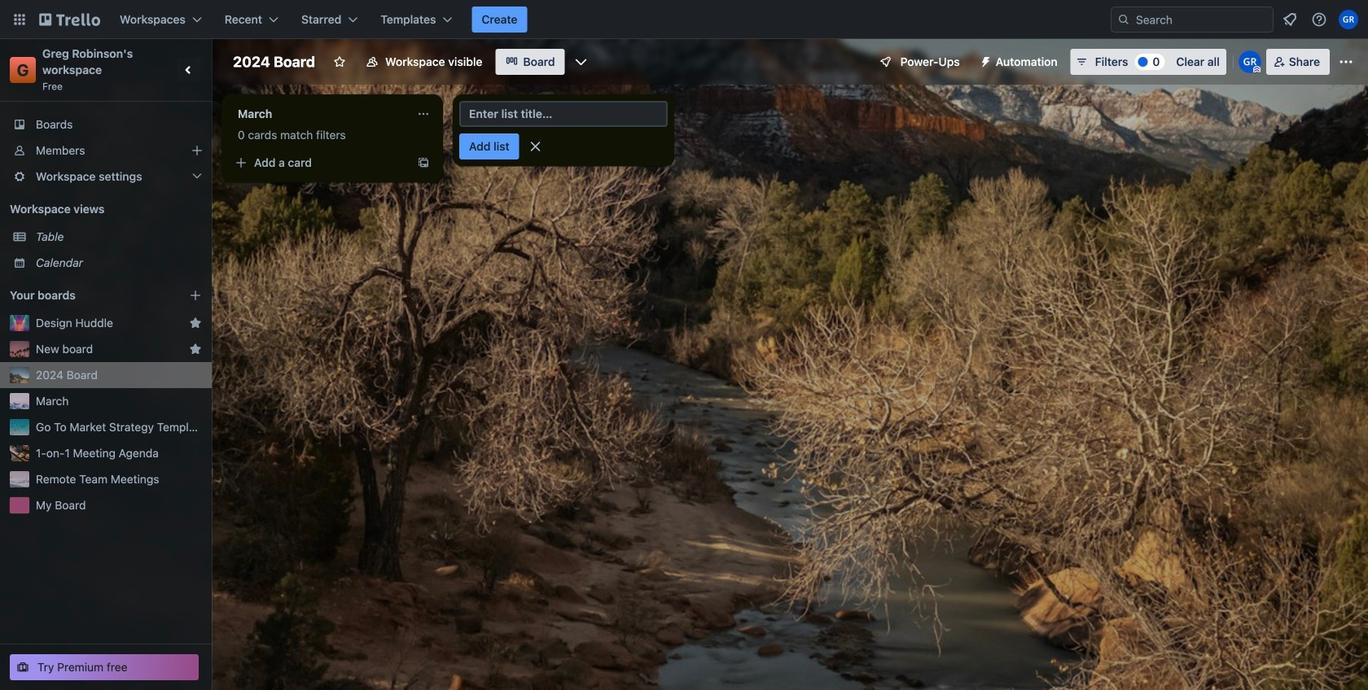 Task type: locate. For each thing, give the bounding box(es) containing it.
sm image
[[973, 49, 996, 72]]

primary element
[[0, 0, 1368, 39]]

1 vertical spatial starred icon image
[[189, 343, 202, 356]]

0 vertical spatial starred icon image
[[189, 317, 202, 330]]

2 starred icon image from the top
[[189, 343, 202, 356]]

starred icon image
[[189, 317, 202, 330], [189, 343, 202, 356]]

1 starred icon image from the top
[[189, 317, 202, 330]]

create from template… image
[[417, 156, 430, 169]]

Enter list title… text field
[[459, 101, 668, 127]]

None text field
[[228, 101, 410, 127]]



Task type: vqa. For each thing, say whether or not it's contained in the screenshot.
"Agile Board Template | Trello" within the Agile Board Template | Trello LINK
no



Task type: describe. For each thing, give the bounding box(es) containing it.
customize views image
[[573, 54, 589, 70]]

Search field
[[1130, 8, 1273, 31]]

your boards with 8 items element
[[10, 286, 165, 305]]

star or unstar board image
[[333, 55, 346, 68]]

add board image
[[189, 289, 202, 302]]

back to home image
[[39, 7, 100, 33]]

open information menu image
[[1311, 11, 1328, 28]]

0 notifications image
[[1280, 10, 1300, 29]]

show menu image
[[1338, 54, 1354, 70]]

Board name text field
[[225, 49, 323, 75]]

greg robinson (gregrobinson96) image
[[1239, 50, 1261, 73]]

this member is an admin of this board. image
[[1253, 66, 1261, 73]]

search image
[[1117, 13, 1130, 26]]

cancel list editing image
[[527, 138, 544, 155]]

workspace navigation collapse icon image
[[178, 59, 200, 81]]

greg robinson (gregrobinson96) image
[[1339, 10, 1359, 29]]



